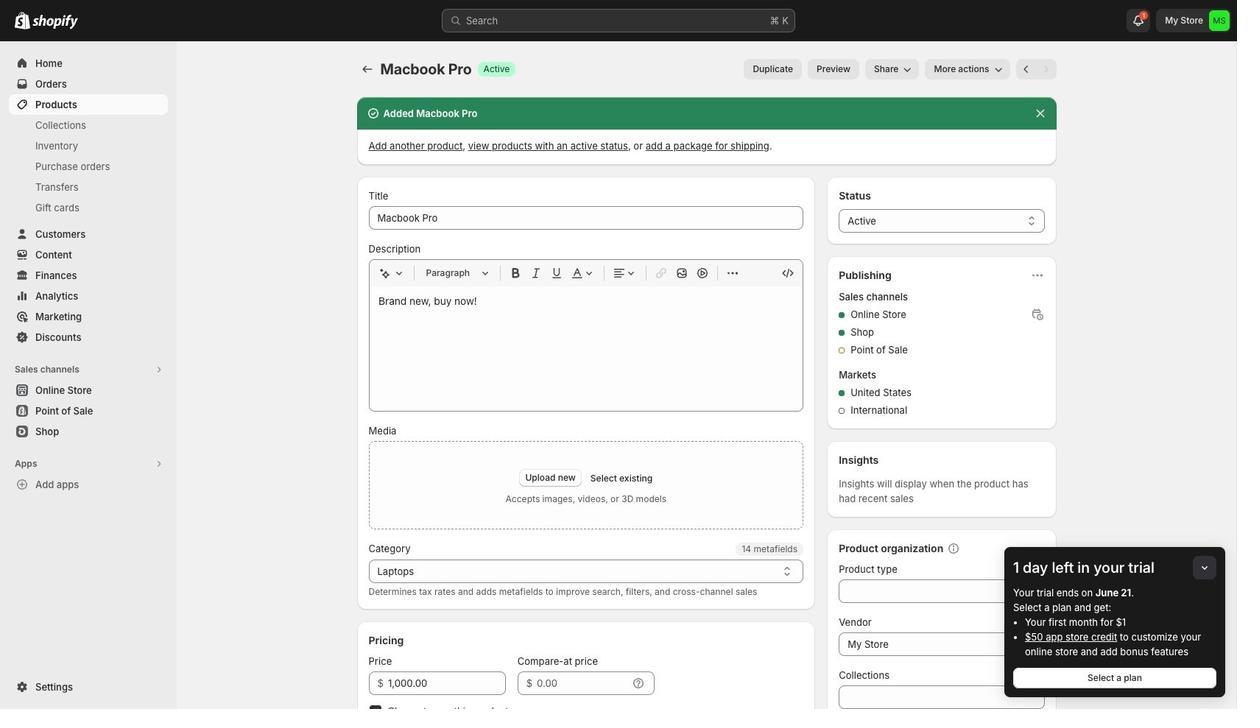 Task type: vqa. For each thing, say whether or not it's contained in the screenshot.
Sell online group
no



Task type: describe. For each thing, give the bounding box(es) containing it.
next image
[[1039, 62, 1054, 77]]

0 horizontal spatial shopify image
[[15, 12, 30, 29]]

  text field
[[537, 672, 628, 695]]

my store image
[[1209, 10, 1230, 31]]



Task type: locate. For each thing, give the bounding box(es) containing it.
Short sleeve t-shirt text field
[[369, 206, 804, 230]]

None text field
[[369, 560, 804, 583], [839, 686, 1045, 709], [369, 560, 804, 583], [839, 686, 1045, 709]]

shopify image
[[15, 12, 30, 29], [32, 15, 78, 29]]

1 horizontal spatial shopify image
[[32, 15, 78, 29]]

None text field
[[839, 580, 1045, 603], [839, 633, 1045, 656], [839, 580, 1045, 603], [839, 633, 1045, 656]]

  text field
[[388, 672, 506, 695]]



